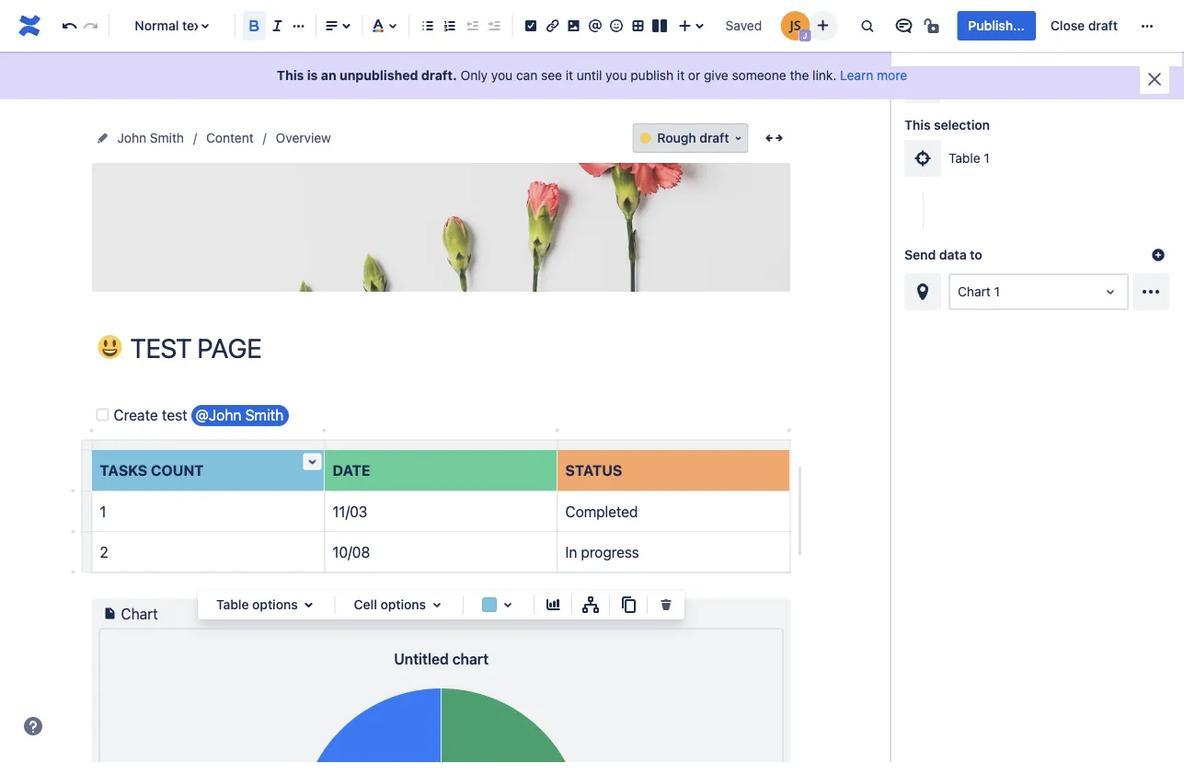 Task type: vqa. For each thing, say whether or not it's contained in the screenshot.
tab list
no



Task type: locate. For each thing, give the bounding box(es) containing it.
move this page image
[[95, 131, 110, 145]]

1 horizontal spatial expand dropdown menu image
[[426, 594, 448, 616]]

1 vertical spatial 1
[[995, 284, 1001, 299]]

indent tab image
[[483, 15, 505, 37]]

it left or
[[678, 68, 685, 83]]

count
[[151, 462, 204, 479]]

1 up 2
[[100, 503, 106, 520]]

content link
[[206, 127, 254, 149]]

1 options from the left
[[252, 597, 298, 612]]

selection
[[935, 117, 991, 133]]

chart
[[958, 284, 991, 299], [121, 605, 158, 623]]

1 horizontal spatial you
[[606, 68, 627, 83]]

1 horizontal spatial 1
[[985, 151, 990, 166]]

0 horizontal spatial table
[[216, 597, 249, 612]]

expand dropdown menu image up untitled chart
[[426, 594, 448, 616]]

expand dropdown menu image left cell
[[298, 594, 320, 616]]

until
[[577, 68, 603, 83]]

0 horizontal spatial chart
[[121, 605, 158, 623]]

options inside popup button
[[252, 597, 298, 612]]

find and replace image
[[857, 15, 879, 37]]

copy image
[[618, 594, 640, 616]]

chart inside the main content area, start typing to enter text. text field
[[121, 605, 158, 623]]

it
[[566, 68, 574, 83], [678, 68, 685, 83]]

this left the is on the left top of the page
[[277, 68, 304, 83]]

confluence image
[[15, 11, 44, 41], [15, 11, 44, 41]]

chart inside section
[[958, 284, 991, 299]]

2 horizontal spatial 1
[[995, 284, 1001, 299]]

give
[[704, 68, 729, 83]]

0 horizontal spatial options
[[252, 597, 298, 612]]

1 vertical spatial this
[[905, 117, 931, 133]]

chart image
[[99, 603, 121, 625]]

tasks
[[100, 462, 147, 479]]

it right see
[[566, 68, 574, 83]]

more formatting image
[[288, 15, 310, 37]]

table inside section
[[949, 151, 981, 166]]

redo ⌘⇧z image
[[80, 15, 102, 37]]

0 horizontal spatial you
[[492, 68, 513, 83]]

2
[[100, 543, 108, 561]]

0 vertical spatial chart
[[958, 284, 991, 299]]

this inside section
[[905, 117, 931, 133]]

0 horizontal spatial this
[[277, 68, 304, 83]]

cell options
[[354, 597, 426, 612]]

cell background image
[[497, 594, 519, 616]]

table inside popup button
[[216, 597, 249, 612]]

close draft
[[1051, 18, 1119, 33]]

1 vertical spatial smith
[[245, 406, 284, 424]]

0 vertical spatial this
[[277, 68, 304, 83]]

this for this is an unpublished draft. only you can see it until you publish it or give someone the link. learn more
[[277, 68, 304, 83]]

you left can
[[492, 68, 513, 83]]

0 horizontal spatial expand dropdown menu image
[[298, 594, 320, 616]]

learn
[[841, 68, 874, 83]]

john smith link
[[117, 127, 184, 149]]

create test @john smith
[[114, 406, 284, 424]]

overview link
[[276, 127, 331, 149]]

2 expand dropdown menu image from the left
[[426, 594, 448, 616]]

you right until
[[606, 68, 627, 83]]

0 horizontal spatial it
[[566, 68, 574, 83]]

table
[[949, 151, 981, 166], [216, 597, 249, 612]]

text
[[182, 18, 206, 33]]

1 right "location icon"
[[995, 284, 1001, 299]]

0 vertical spatial 1
[[985, 151, 990, 166]]

0 horizontal spatial smith
[[150, 130, 184, 145]]

2 options from the left
[[381, 597, 426, 612]]

john smith
[[117, 130, 184, 145]]

layouts image
[[649, 15, 671, 37]]

options inside dropdown button
[[381, 597, 426, 612]]

date
[[333, 462, 371, 479]]

0 vertical spatial smith
[[150, 130, 184, 145]]

1 horizontal spatial chart
[[958, 284, 991, 299]]

an
[[321, 68, 337, 83]]

2 vertical spatial 1
[[100, 503, 106, 520]]

add target image
[[1152, 248, 1167, 262]]

is
[[307, 68, 318, 83]]

options left cell
[[252, 597, 298, 612]]

1 for chart 1
[[995, 284, 1001, 299]]

1 vertical spatial chart
[[121, 605, 158, 623]]

more actions image
[[1141, 281, 1163, 303]]

this left selection
[[905, 117, 931, 133]]

learn more link
[[841, 68, 908, 83]]

smith
[[150, 130, 184, 145], [245, 406, 284, 424]]

1 horizontal spatial smith
[[245, 406, 284, 424]]

invite to edit image
[[812, 14, 835, 36]]

smith right @john
[[245, 406, 284, 424]]

options right cell
[[381, 597, 426, 612]]

john smith image
[[781, 11, 811, 41]]

table image
[[627, 15, 650, 37]]

tasks count
[[100, 462, 204, 479]]

1 inside the main content area, start typing to enter text. text field
[[100, 503, 106, 520]]

1 horizontal spatial options
[[381, 597, 426, 612]]

0 vertical spatial table
[[949, 151, 981, 166]]

1 down selection
[[985, 151, 990, 166]]

1 it from the left
[[566, 68, 574, 83]]

options
[[252, 597, 298, 612], [381, 597, 426, 612]]

chart for chart 1
[[958, 284, 991, 299]]

cell options button
[[343, 594, 456, 616]]

chart image
[[542, 594, 564, 616]]

add image, video, or file image
[[563, 15, 585, 37]]

content
[[206, 130, 254, 145]]

link image
[[542, 15, 564, 37]]

update
[[380, 235, 422, 250]]

0 horizontal spatial 1
[[100, 503, 106, 520]]

section
[[905, 66, 1170, 763]]

expand dropdown menu image
[[298, 594, 320, 616], [426, 594, 448, 616]]

smith right john
[[150, 130, 184, 145]]

1 horizontal spatial it
[[678, 68, 685, 83]]

this
[[277, 68, 304, 83], [905, 117, 931, 133]]

manage connected data image
[[580, 594, 602, 616]]

None text field
[[958, 283, 962, 301]]

table 1
[[949, 151, 990, 166]]

1 vertical spatial table
[[216, 597, 249, 612]]

you
[[492, 68, 513, 83], [606, 68, 627, 83]]

normal text
[[135, 18, 206, 33]]

:smiley: image
[[98, 335, 122, 359]]

Give this page a title text field
[[130, 333, 791, 364]]

the
[[790, 68, 810, 83]]

1 horizontal spatial this
[[905, 117, 931, 133]]

link.
[[813, 68, 837, 83]]

1
[[985, 151, 990, 166], [995, 284, 1001, 299], [100, 503, 106, 520]]

1 expand dropdown menu image from the left
[[298, 594, 320, 616]]

:smiley: image
[[98, 335, 122, 359]]

1 horizontal spatial table
[[949, 151, 981, 166]]

bullet list ⌘⇧8 image
[[417, 15, 439, 37]]



Task type: describe. For each thing, give the bounding box(es) containing it.
undo ⌘z image
[[59, 15, 81, 37]]

open image
[[1100, 281, 1122, 303]]

comment icon image
[[893, 15, 916, 37]]

dismiss image
[[1152, 69, 1167, 84]]

see
[[541, 68, 562, 83]]

chart for chart
[[121, 605, 158, 623]]

@john
[[196, 406, 242, 424]]

john
[[117, 130, 146, 145]]

action item image
[[520, 15, 542, 37]]

italic ⌘i image
[[266, 15, 288, 37]]

overview
[[276, 130, 331, 145]]

none text field inside section
[[958, 283, 962, 301]]

in progress
[[566, 543, 640, 561]]

send data to
[[905, 247, 983, 262]]

this selection
[[905, 117, 991, 133]]

completed
[[566, 503, 638, 520]]

only
[[461, 68, 488, 83]]

smith inside the main content area, start typing to enter text. text field
[[245, 406, 284, 424]]

update header image
[[380, 235, 503, 250]]

untitled chart
[[394, 650, 489, 668]]

saved
[[726, 18, 763, 33]]

test
[[162, 406, 187, 424]]

make page full-width image
[[764, 127, 786, 149]]

create
[[114, 406, 158, 424]]

publish...
[[969, 18, 1026, 33]]

Main content area, start typing to enter text. text field
[[81, 402, 804, 763]]

data
[[940, 247, 967, 262]]

to
[[971, 247, 983, 262]]

can
[[517, 68, 538, 83]]

2 you from the left
[[606, 68, 627, 83]]

chart
[[453, 650, 489, 668]]

no restrictions image
[[923, 15, 945, 37]]

unpublished
[[340, 68, 418, 83]]

draft
[[1089, 18, 1119, 33]]

table for table 1
[[949, 151, 981, 166]]

this is an unpublished draft. only you can see it until you publish it or give someone the link. learn more
[[277, 68, 908, 83]]

or
[[689, 68, 701, 83]]

send
[[905, 247, 937, 262]]

cell
[[354, 597, 377, 612]]

table for table options
[[216, 597, 249, 612]]

image
[[468, 235, 503, 250]]

mention image
[[585, 15, 607, 37]]

more image
[[1137, 15, 1159, 37]]

normal text button
[[117, 6, 227, 46]]

normal
[[135, 18, 179, 33]]

remove image
[[656, 594, 678, 616]]

close draft button
[[1040, 11, 1130, 41]]

numbered list ⌘⇧7 image
[[439, 15, 461, 37]]

options for cell options
[[381, 597, 426, 612]]

table options
[[216, 597, 298, 612]]

publish
[[631, 68, 674, 83]]

1 you from the left
[[492, 68, 513, 83]]

align left image
[[321, 15, 343, 37]]

11/03
[[333, 503, 368, 520]]

draft.
[[422, 68, 457, 83]]

this for this selection
[[905, 117, 931, 133]]

section containing this selection
[[905, 66, 1170, 763]]

untitled
[[394, 650, 449, 668]]

chart 1
[[958, 284, 1001, 299]]

2 it from the left
[[678, 68, 685, 83]]

in
[[566, 543, 578, 561]]

location icon image
[[912, 281, 935, 303]]

help image
[[22, 715, 44, 738]]

expand dropdown menu image for table options
[[298, 594, 320, 616]]

10/08
[[333, 543, 370, 561]]

status
[[566, 462, 623, 479]]

emoji image
[[606, 15, 628, 37]]

header
[[425, 235, 465, 250]]

someone
[[732, 68, 787, 83]]

close
[[1051, 18, 1086, 33]]

outdent ⇧tab image
[[461, 15, 483, 37]]

bold ⌘b image
[[243, 15, 266, 37]]

table options button
[[205, 594, 327, 616]]

options for table options
[[252, 597, 298, 612]]

update header image button
[[375, 204, 508, 250]]

progress
[[581, 543, 640, 561]]

close connections panel image
[[1144, 68, 1167, 90]]

more
[[878, 68, 908, 83]]

1 for table 1
[[985, 151, 990, 166]]

expand dropdown menu image for cell options
[[426, 594, 448, 616]]

publish... button
[[958, 11, 1037, 41]]



